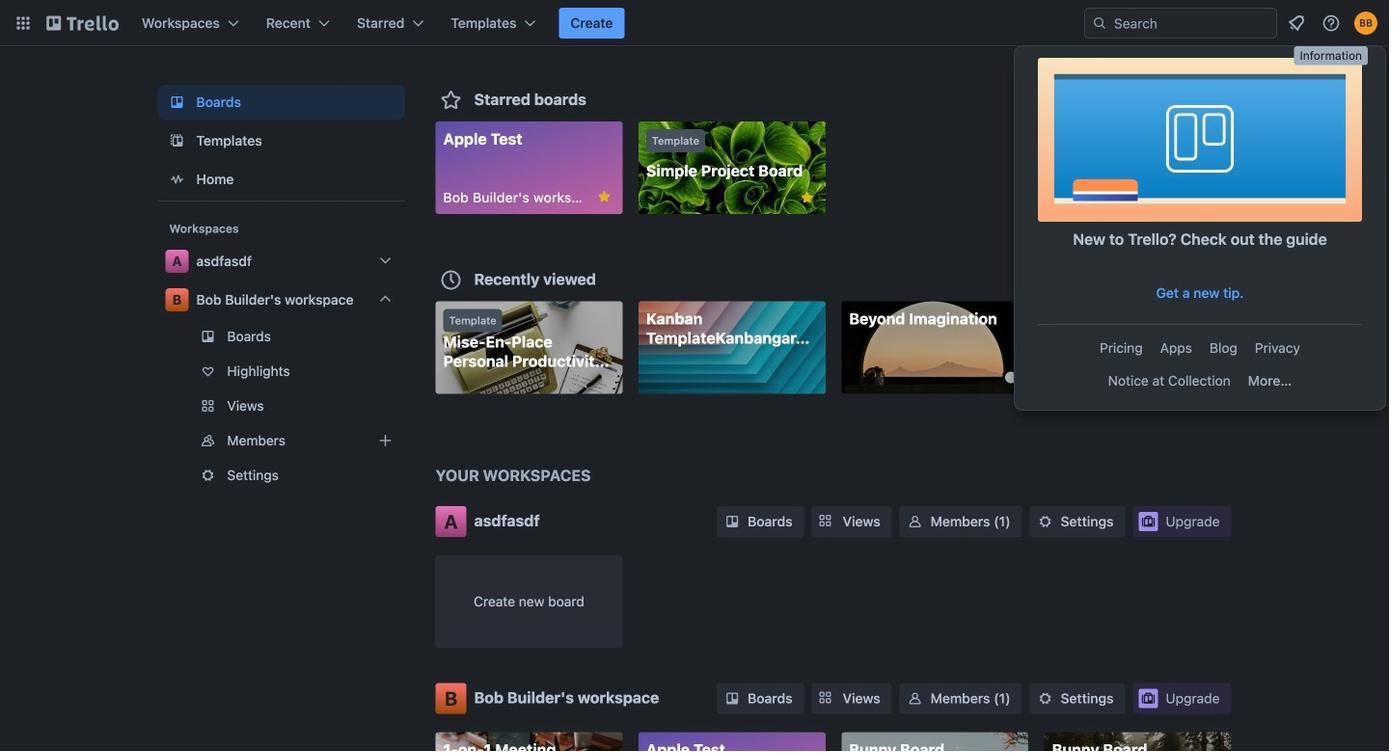 Task type: locate. For each thing, give the bounding box(es) containing it.
0 notifications image
[[1285, 12, 1308, 35]]

sm image
[[1036, 689, 1055, 709]]

click to unstar this board. it will be removed from your starred list. image
[[799, 189, 816, 206]]

back to home image
[[46, 8, 119, 39]]

click to unstar this board. it will be removed from your starred list. image
[[596, 188, 613, 206]]

Search field
[[1108, 10, 1277, 37]]

bob builder (bobbuilder40) image
[[1355, 12, 1378, 35]]

sm image
[[723, 512, 742, 532], [906, 512, 925, 532], [1036, 512, 1055, 532], [723, 689, 742, 709], [906, 689, 925, 709]]

add image
[[374, 429, 397, 453]]

home image
[[165, 168, 189, 191]]

board image
[[165, 91, 189, 114]]

tooltip
[[1294, 46, 1368, 65]]

primary element
[[0, 0, 1389, 46]]



Task type: vqa. For each thing, say whether or not it's contained in the screenshot.
Tremendous
no



Task type: describe. For each thing, give the bounding box(es) containing it.
search image
[[1092, 15, 1108, 31]]

open information menu image
[[1322, 14, 1341, 33]]

template board image
[[165, 129, 189, 152]]



